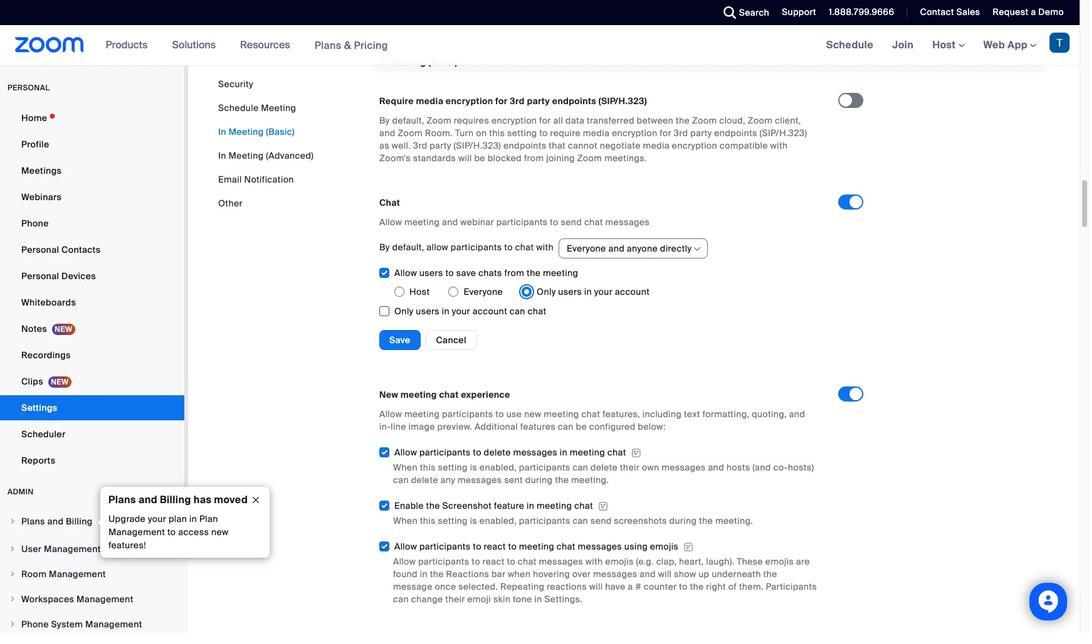 Task type: locate. For each thing, give the bounding box(es) containing it.
during up 'support version for 'allow participants to react to meeting chat messages using emojis image
[[670, 515, 697, 526]]

users for only users in your account can chat
[[416, 305, 440, 317]]

enabled, inside when this setting is enabled, participants can delete their own messages and hosts (and co-hosts) can delete any messages sent during the meeting.
[[480, 462, 517, 473]]

0 vertical spatial setting
[[508, 127, 537, 138]]

and inside when this setting is enabled, participants can delete their own messages and hosts (and co-hosts) can delete any messages sent during the meeting.
[[709, 462, 725, 473]]

chat up configured
[[582, 408, 601, 420]]

0 vertical spatial users
[[420, 267, 443, 278]]

react
[[484, 541, 506, 552], [483, 556, 505, 567]]

3 right image from the top
[[9, 621, 16, 628]]

will down the over
[[590, 581, 603, 592]]

2 is from the top
[[470, 515, 478, 526]]

host
[[933, 38, 959, 51], [410, 286, 430, 297]]

have
[[606, 581, 626, 592]]

management up phone system management menu item
[[77, 594, 133, 605]]

and inside dropdown button
[[609, 243, 625, 254]]

1 vertical spatial with
[[537, 242, 554, 253]]

be inside the by default, zoom requires encryption for all data transferred between the zoom cloud, zoom client, and zoom room. turn on this setting to require media encryption for 3rd party endpoints (sip/h.323) as well.  3rd party (sip/h.323) endpoints that cannot negotiate media encryption compatible with zoom's standards will be blocked from joining zoom meetings.
[[475, 152, 486, 164]]

1 vertical spatial host
[[410, 286, 430, 297]]

account down everyone and anyone directly dropdown button
[[615, 286, 650, 297]]

phone inside menu item
[[21, 619, 49, 630]]

0 vertical spatial in meeting (basic)
[[380, 57, 458, 68]]

1 horizontal spatial endpoints
[[553, 95, 597, 106]]

plans and billing has moved tooltip
[[97, 487, 270, 558]]

meeting up in meeting (basic) link
[[261, 102, 296, 114]]

only
[[537, 286, 556, 297], [395, 305, 414, 317]]

your inside upgrade your plan in plan management to access new features!
[[148, 513, 166, 525]]

in meeting (advanced) link
[[218, 150, 314, 161]]

0 vertical spatial react
[[484, 541, 506, 552]]

the up "when this setting is enabled, participants can send screenshots during the meeting." on the bottom
[[555, 474, 569, 485]]

repeating
[[501, 581, 545, 592]]

require
[[380, 95, 414, 106]]

can inside allow meeting participants to use new meeting chat features, including text formatting, quoting, and in-line image preview. additional features can be configured below:
[[558, 421, 574, 432]]

host inside 'allow users to save chats from the meeting' option group
[[410, 286, 430, 297]]

1 vertical spatial your
[[452, 305, 471, 317]]

messages up have
[[594, 568, 638, 580]]

over
[[573, 568, 591, 580]]

enabled, down 'allow participants to delete messages in meeting chat'
[[480, 462, 517, 473]]

phone system management menu item
[[0, 612, 184, 633]]

plans for plans & pricing
[[315, 39, 342, 52]]

user
[[21, 543, 42, 555]]

hosts
[[727, 462, 751, 473]]

1 vertical spatial a
[[628, 581, 633, 592]]

features,
[[603, 408, 641, 420]]

1 vertical spatial default,
[[392, 242, 425, 253]]

chats
[[479, 267, 502, 278]]

this
[[490, 127, 505, 138], [420, 462, 436, 473], [420, 515, 436, 526]]

allow meeting participants to use new meeting chat features, including text formatting, quoting, and in-line image preview. additional features can be configured below:
[[380, 408, 806, 432]]

allow inside allow meeting participants to use new meeting chat features, including text formatting, quoting, and in-line image preview. additional features can be configured below:
[[380, 408, 402, 420]]

2 vertical spatial setting
[[438, 515, 468, 526]]

2 enabled, from the top
[[480, 515, 517, 526]]

the down up
[[690, 581, 704, 592]]

during inside when this setting is enabled, participants can delete their own messages and hosts (and co-hosts) can delete any messages sent during the meeting.
[[526, 474, 553, 485]]

0 vertical spatial send
[[561, 216, 582, 228]]

everyone and anyone directly
[[567, 243, 692, 254]]

0 vertical spatial enabled,
[[480, 462, 517, 473]]

right image left system
[[9, 621, 16, 628]]

phone down the webinars
[[21, 218, 49, 229]]

0 horizontal spatial plans
[[21, 516, 45, 527]]

media up cannot
[[583, 127, 610, 138]]

0 vertical spatial delete
[[484, 447, 511, 458]]

schedule meeting
[[218, 102, 296, 114]]

participants inside allow participants to react to chat messages with emojis (e.g. clap, heart, laugh). these emojis are found in the reactions bar when hovering over messages and will show up underneath the message once selected. repeating reactions will have a # counter to the right of them. participants can change their emoji skin tone in settings.
[[418, 556, 470, 567]]

devices
[[62, 270, 96, 282]]

meeting for in meeting (basic) link
[[229, 126, 264, 137]]

and up user management
[[47, 516, 64, 527]]

1 vertical spatial their
[[446, 593, 465, 605]]

1 horizontal spatial (basic)
[[428, 57, 458, 68]]

0 vertical spatial right image
[[9, 518, 16, 525]]

1 enabled, from the top
[[480, 462, 517, 473]]

will down clap,
[[659, 568, 672, 580]]

default, down 'require'
[[392, 115, 425, 126]]

only for only users in your account can chat
[[395, 305, 414, 317]]

2 vertical spatial plans
[[21, 516, 45, 527]]

right image
[[9, 545, 16, 553], [9, 570, 16, 578]]

can up 'enable'
[[393, 474, 409, 485]]

upgrade
[[109, 513, 146, 525]]

2 when from the top
[[393, 515, 418, 526]]

1 vertical spatial party
[[691, 127, 712, 138]]

schedule inside "menu bar"
[[218, 102, 259, 114]]

allow for allow users to save chats from the meeting
[[395, 267, 417, 278]]

bar
[[492, 568, 506, 580]]

plans inside tooltip
[[109, 493, 136, 506]]

their down 'support version for 'allow participants to delete messages in meeting chat 'image'
[[620, 462, 640, 473]]

media right 'require'
[[416, 95, 444, 106]]

1 horizontal spatial during
[[670, 515, 697, 526]]

react inside allow participants to react to chat messages with emojis (e.g. clap, heart, laugh). these emojis are found in the reactions bar when hovering over messages and will show up underneath the message once selected. repeating reactions will have a # counter to the right of them. participants can change their emoji skin tone in settings.
[[483, 556, 505, 567]]

management for room management
[[49, 568, 106, 580]]

1 personal from the top
[[21, 244, 59, 255]]

schedule for schedule meeting
[[218, 102, 259, 114]]

zoom up well.
[[398, 127, 423, 138]]

0 horizontal spatial for
[[496, 95, 508, 106]]

3rd
[[510, 95, 525, 106], [674, 127, 688, 138], [413, 140, 428, 151]]

by down 'require'
[[380, 115, 390, 126]]

in inside option group
[[585, 286, 592, 297]]

to
[[540, 127, 548, 138], [550, 216, 559, 228], [505, 242, 513, 253], [446, 267, 454, 278], [496, 408, 504, 420], [473, 447, 482, 458], [167, 526, 176, 538], [473, 541, 482, 552], [509, 541, 517, 552], [472, 556, 481, 567], [507, 556, 516, 567], [680, 581, 688, 592]]

plans for plans and billing
[[21, 516, 45, 527]]

2 right image from the top
[[9, 570, 16, 578]]

setting inside when this setting is enabled, participants can delete their own messages and hosts (and co-hosts) can delete any messages sent during the meeting.
[[438, 462, 468, 473]]

this inside the by default, zoom requires encryption for all data transferred between the zoom cloud, zoom client, and zoom room. turn on this setting to require media encryption for 3rd party endpoints (sip/h.323) as well.  3rd party (sip/h.323) endpoints that cannot negotiate media encryption compatible with zoom's standards will be blocked from joining zoom meetings.
[[490, 127, 505, 138]]

2 right image from the top
[[9, 595, 16, 603]]

resources button
[[240, 25, 296, 65]]

email
[[218, 174, 242, 185]]

meeting right 'new'
[[401, 389, 437, 400]]

in up email
[[218, 150, 226, 161]]

1 horizontal spatial account
[[615, 286, 650, 297]]

1 horizontal spatial their
[[620, 462, 640, 473]]

1 horizontal spatial everyone
[[567, 243, 607, 254]]

can down message
[[393, 593, 409, 605]]

account for only users in your account can chat
[[473, 305, 508, 317]]

once
[[435, 581, 456, 592]]

and inside allow meeting participants to use new meeting chat features, including text formatting, quoting, and in-line image preview. additional features can be configured below:
[[790, 408, 806, 420]]

a
[[1032, 6, 1037, 18], [628, 581, 633, 592]]

emojis up clap,
[[650, 541, 679, 552]]

this right on
[[490, 127, 505, 138]]

emojis left are
[[766, 556, 794, 567]]

laugh).
[[707, 556, 735, 567]]

participants
[[766, 581, 818, 592]]

by down chat
[[380, 242, 390, 253]]

participants up preview.
[[442, 408, 494, 420]]

to inside the by default, zoom requires encryption for all data transferred between the zoom cloud, zoom client, and zoom room. turn on this setting to require media encryption for 3rd party endpoints (sip/h.323) as well.  3rd party (sip/h.323) endpoints that cannot negotiate media encryption compatible with zoom's standards will be blocked from joining zoom meetings.
[[540, 127, 548, 138]]

skin
[[494, 593, 511, 605]]

endpoints up data at the top right of page
[[553, 95, 597, 106]]

this for screenshot
[[420, 515, 436, 526]]

found
[[393, 568, 418, 580]]

plans & pricing link
[[315, 39, 388, 52], [315, 39, 388, 52]]

messages
[[606, 216, 650, 228], [514, 447, 558, 458], [662, 462, 706, 473], [458, 474, 502, 485], [578, 541, 622, 552], [539, 556, 584, 567], [594, 568, 638, 580]]

your up cancel
[[452, 305, 471, 317]]

by inside the by default, zoom requires encryption for all data transferred between the zoom cloud, zoom client, and zoom room. turn on this setting to require media encryption for 3rd party endpoints (sip/h.323) as well.  3rd party (sip/h.323) endpoints that cannot negotiate media encryption compatible with zoom's standards will be blocked from joining zoom meetings.
[[380, 115, 390, 126]]

1 horizontal spatial for
[[540, 115, 551, 126]]

2 vertical spatial 3rd
[[413, 140, 428, 151]]

plans and billing has moved
[[109, 493, 248, 506]]

join
[[893, 38, 914, 51]]

with up the over
[[586, 556, 603, 567]]

1 when from the top
[[393, 462, 418, 473]]

zoom left cloud, at the right of page
[[693, 115, 717, 126]]

your inside 'allow users to save chats from the meeting' option group
[[595, 286, 613, 297]]

right image left workspaces
[[9, 595, 16, 603]]

is inside when this setting is enabled, participants can delete their own messages and hosts (and co-hosts) can delete any messages sent during the meeting.
[[470, 462, 478, 473]]

in down schedule meeting link
[[218, 126, 226, 137]]

delete up 'support version for 'enable the screenshot feature in meeting chat icon
[[591, 462, 618, 473]]

access
[[178, 526, 209, 538]]

phone for phone
[[21, 218, 49, 229]]

2 vertical spatial delete
[[411, 474, 438, 485]]

endpoints up blocked on the top left of the page
[[504, 140, 547, 151]]

2 vertical spatial will
[[590, 581, 603, 592]]

participants inside when this setting is enabled, participants can delete their own messages and hosts (and co-hosts) can delete any messages sent during the meeting.
[[519, 462, 571, 473]]

your left the plan
[[148, 513, 166, 525]]

1 horizontal spatial delete
[[484, 447, 511, 458]]

setting for to
[[438, 462, 468, 473]]

the up once
[[430, 568, 444, 580]]

cancel button
[[426, 330, 477, 350]]

0 vertical spatial in
[[380, 57, 388, 68]]

2 vertical spatial (sip/h.323)
[[454, 140, 501, 151]]

billing inside tooltip
[[160, 493, 191, 506]]

can down allow meeting participants to use new meeting chat features, including text formatting, quoting, and in-line image preview. additional features can be configured below: on the bottom of the page
[[573, 462, 589, 473]]

0 vertical spatial account
[[615, 286, 650, 297]]

billing inside menu item
[[66, 516, 93, 527]]

when inside when this setting is enabled, participants can delete their own messages and hosts (and co-hosts) can delete any messages sent during the meeting.
[[393, 462, 418, 473]]

that
[[549, 140, 566, 151]]

setting for screenshot
[[438, 515, 468, 526]]

0 horizontal spatial meeting.
[[572, 474, 609, 485]]

everyone and anyone directly button
[[567, 239, 692, 258]]

1 vertical spatial new
[[211, 526, 229, 538]]

0 vertical spatial your
[[595, 286, 613, 297]]

image
[[409, 421, 435, 432]]

new meeting chat experience
[[380, 389, 511, 400]]

1 is from the top
[[470, 462, 478, 473]]

your
[[595, 286, 613, 297], [452, 305, 471, 317], [148, 513, 166, 525]]

1 vertical spatial plans
[[109, 493, 136, 506]]

0 horizontal spatial send
[[561, 216, 582, 228]]

2 horizontal spatial emojis
[[766, 556, 794, 567]]

plans and billing
[[21, 516, 93, 527]]

2 vertical spatial this
[[420, 515, 436, 526]]

settings
[[21, 402, 57, 413]]

2 default, from the top
[[392, 242, 425, 253]]

chat up preview.
[[439, 389, 459, 400]]

schedule
[[827, 38, 874, 51], [218, 102, 259, 114]]

2 vertical spatial users
[[416, 305, 440, 317]]

to inside upgrade your plan in plan management to access new features!
[[167, 526, 176, 538]]

1 vertical spatial enabled,
[[480, 515, 517, 526]]

0 horizontal spatial their
[[446, 593, 465, 605]]

will inside the by default, zoom requires encryption for all data transferred between the zoom cloud, zoom client, and zoom room. turn on this setting to require media encryption for 3rd party endpoints (sip/h.323) as well.  3rd party (sip/h.323) endpoints that cannot negotiate media encryption compatible with zoom's standards will be blocked from joining zoom meetings.
[[459, 152, 472, 164]]

in right the tone
[[535, 593, 542, 605]]

delete left any
[[411, 474, 438, 485]]

1 right image from the top
[[9, 545, 16, 553]]

up
[[699, 568, 710, 580]]

participants up the sent
[[519, 462, 571, 473]]

compatible
[[720, 140, 768, 151]]

this for to
[[420, 462, 436, 473]]

chat up "when"
[[518, 556, 537, 567]]

when this setting is enabled, participants can delete their own messages and hosts (and co-hosts) can delete any messages sent during the meeting.
[[393, 462, 815, 485]]

users inside option group
[[559, 286, 582, 297]]

2 personal from the top
[[21, 270, 59, 282]]

change
[[411, 593, 443, 605]]

any
[[441, 474, 456, 485]]

2 horizontal spatial with
[[771, 140, 788, 151]]

0 horizontal spatial 3rd
[[413, 140, 428, 151]]

product information navigation
[[96, 25, 398, 66]]

0 vertical spatial by
[[380, 115, 390, 126]]

is for to
[[470, 462, 478, 473]]

1 vertical spatial users
[[559, 286, 582, 297]]

user management
[[21, 543, 101, 555]]

zoom left client, at the right
[[748, 115, 773, 126]]

1 vertical spatial billing
[[66, 516, 93, 527]]

zoom
[[427, 115, 452, 126], [693, 115, 717, 126], [748, 115, 773, 126], [398, 127, 423, 138], [578, 152, 602, 164]]

0 horizontal spatial during
[[526, 474, 553, 485]]

1 vertical spatial media
[[583, 127, 610, 138]]

security link
[[218, 78, 253, 90]]

0 vertical spatial their
[[620, 462, 640, 473]]

be left blocked on the top left of the page
[[475, 152, 486, 164]]

1 right image from the top
[[9, 518, 16, 525]]

account inside 'allow users to save chats from the meeting' option group
[[615, 286, 650, 297]]

plans inside product information navigation
[[315, 39, 342, 52]]

messages down features
[[514, 447, 558, 458]]

from inside the by default, zoom requires encryption for all data transferred between the zoom cloud, zoom client, and zoom room. turn on this setting to require media encryption for 3rd party endpoints (sip/h.323) as well.  3rd party (sip/h.323) endpoints that cannot negotiate media encryption compatible with zoom's standards will be blocked from joining zoom meetings.
[[524, 152, 544, 164]]

can right features
[[558, 421, 574, 432]]

(and
[[753, 462, 772, 473]]

chat inside allow participants to react to chat messages with emojis (e.g. clap, heart, laugh). these emojis are found in the reactions bar when hovering over messages and will show up underneath the message once selected. repeating reactions will have a # counter to the right of them. participants can change their emoji skin tone in settings.
[[518, 556, 537, 567]]

enable
[[395, 500, 424, 511]]

settings.
[[545, 593, 583, 605]]

2 by from the top
[[380, 242, 390, 253]]

blocked
[[488, 152, 522, 164]]

personal for personal devices
[[21, 270, 59, 282]]

chat inside allow meeting participants to use new meeting chat features, including text formatting, quoting, and in-line image preview. additional features can be configured below:
[[582, 408, 601, 420]]

2 horizontal spatial will
[[659, 568, 672, 580]]

is up screenshot in the left of the page
[[470, 462, 478, 473]]

(sip/h.323) down on
[[454, 140, 501, 151]]

0 vertical spatial 3rd
[[510, 95, 525, 106]]

1 vertical spatial (sip/h.323)
[[760, 127, 808, 138]]

billing up the plan
[[160, 493, 191, 506]]

your for only users in your account can chat
[[452, 305, 471, 317]]

messages up screenshot in the left of the page
[[458, 474, 502, 485]]

default, inside the by default, zoom requires encryption for all data transferred between the zoom cloud, zoom client, and zoom room. turn on this setting to require media encryption for 3rd party endpoints (sip/h.323) as well.  3rd party (sip/h.323) endpoints that cannot negotiate media encryption compatible with zoom's standards will be blocked from joining zoom meetings.
[[392, 115, 425, 126]]

1 vertical spatial account
[[473, 305, 508, 317]]

1 horizontal spatial send
[[591, 515, 612, 526]]

well.
[[392, 140, 411, 151]]

in down pricing
[[380, 57, 388, 68]]

right image
[[9, 518, 16, 525], [9, 595, 16, 603], [9, 621, 16, 628]]

everyone inside dropdown button
[[567, 243, 607, 254]]

1 horizontal spatial your
[[452, 305, 471, 317]]

allow users to save chats from the meeting
[[395, 267, 579, 278]]

1 horizontal spatial new
[[525, 408, 542, 420]]

plans inside menu item
[[21, 516, 45, 527]]

2 vertical spatial with
[[586, 556, 603, 567]]

1 vertical spatial meeting.
[[716, 515, 754, 526]]

setting inside the by default, zoom requires encryption for all data transferred between the zoom cloud, zoom client, and zoom room. turn on this setting to require media encryption for 3rd party endpoints (sip/h.323) as well.  3rd party (sip/h.323) endpoints that cannot negotiate media encryption compatible with zoom's standards will be blocked from joining zoom meetings.
[[508, 127, 537, 138]]

everyone inside 'allow users to save chats from the meeting' option group
[[464, 286, 503, 297]]

with inside the by default, zoom requires encryption for all data transferred between the zoom cloud, zoom client, and zoom room. turn on this setting to require media encryption for 3rd party endpoints (sip/h.323) as well.  3rd party (sip/h.323) endpoints that cannot negotiate media encryption compatible with zoom's standards will be blocked from joining zoom meetings.
[[771, 140, 788, 151]]

0 vertical spatial billing
[[160, 493, 191, 506]]

below:
[[638, 421, 666, 432]]

the right the between
[[676, 115, 690, 126]]

cancel
[[436, 334, 467, 345]]

chat up everyone and anyone directly dropdown button
[[585, 216, 603, 228]]

1 default, from the top
[[392, 115, 425, 126]]

2 vertical spatial endpoints
[[504, 140, 547, 151]]

(advanced)
[[266, 150, 314, 161]]

default, for zoom
[[392, 115, 425, 126]]

enabled, down enable the screenshot feature in meeting chat
[[480, 515, 517, 526]]

0 horizontal spatial in meeting (basic)
[[218, 126, 295, 137]]

management up 'room management'
[[44, 543, 101, 555]]

meeting. inside when this setting is enabled, participants can delete their own messages and hosts (and co-hosts) can delete any messages sent during the meeting.
[[572, 474, 609, 485]]

schedule inside 'link'
[[827, 38, 874, 51]]

0 horizontal spatial (basic)
[[266, 126, 295, 137]]

right image inside user management menu item
[[9, 545, 16, 553]]

this inside when this setting is enabled, participants can delete their own messages and hosts (and co-hosts) can delete any messages sent during the meeting.
[[420, 462, 436, 473]]

only users in your account
[[537, 286, 650, 297]]

delete
[[484, 447, 511, 458], [591, 462, 618, 473], [411, 474, 438, 485]]

banner
[[0, 25, 1080, 66]]

and right quoting,
[[790, 408, 806, 420]]

zoom logo image
[[15, 37, 84, 53]]

2 vertical spatial your
[[148, 513, 166, 525]]

menu bar
[[218, 78, 314, 210]]

cannot
[[568, 140, 598, 151]]

0 vertical spatial everyone
[[567, 243, 607, 254]]

2 vertical spatial media
[[643, 140, 670, 151]]

encryption up the negotiate on the top right of page
[[612, 127, 658, 138]]

1 horizontal spatial be
[[576, 421, 587, 432]]

and left anyone
[[609, 243, 625, 254]]

and inside menu item
[[47, 516, 64, 527]]

management down 'workspaces management' menu item
[[85, 619, 142, 630]]

meeting up 'require'
[[390, 57, 426, 68]]

to inside allow meeting participants to use new meeting chat features, including text formatting, quoting, and in-line image preview. additional features can be configured below:
[[496, 408, 504, 420]]

1 vertical spatial right image
[[9, 570, 16, 578]]

clips
[[21, 376, 43, 387]]

default, left allow
[[392, 242, 425, 253]]

save
[[390, 334, 411, 345]]

enabled, for delete
[[480, 462, 517, 473]]

2 phone from the top
[[21, 619, 49, 630]]

setting up any
[[438, 462, 468, 473]]

0 vertical spatial personal
[[21, 244, 59, 255]]

chat up "when this setting is enabled, participants can send screenshots during the meeting." on the bottom
[[575, 500, 594, 511]]

when up 'enable'
[[393, 462, 418, 473]]

in inside upgrade your plan in plan management to access new features!
[[189, 513, 197, 525]]

0 vertical spatial during
[[526, 474, 553, 485]]

a left '#' at the right bottom
[[628, 581, 633, 592]]

workspaces
[[21, 594, 74, 605]]

only inside 'allow users to save chats from the meeting' option group
[[537, 286, 556, 297]]

endpoints down cloud, at the right of page
[[715, 127, 758, 138]]

and inside tooltip
[[139, 493, 157, 506]]

media down the between
[[643, 140, 670, 151]]

2 horizontal spatial plans
[[315, 39, 342, 52]]

room
[[21, 568, 47, 580]]

right image inside 'workspaces management' menu item
[[9, 595, 16, 603]]

2 vertical spatial for
[[660, 127, 672, 138]]

in meeting (basic) element
[[372, 53, 1047, 633]]

host down contact sales
[[933, 38, 959, 51]]

'support version for 'allow participants to react to meeting chat messages using emojis image
[[684, 542, 694, 553]]

from left joining at the right top of page
[[524, 152, 544, 164]]

profile picture image
[[1050, 33, 1070, 53]]

meeting up "image"
[[405, 408, 440, 420]]

web app button
[[984, 38, 1037, 51]]

0 horizontal spatial with
[[537, 242, 554, 253]]

allow inside allow participants to react to chat messages with emojis (e.g. clap, heart, laugh). these emojis are found in the reactions bar when hovering over messages and will show up underneath the message once selected. repeating reactions will have a # counter to the right of them. participants can change their emoji skin tone in settings.
[[393, 556, 416, 567]]

plans left &
[[315, 39, 342, 52]]

schedule down 1.888.799.9666
[[827, 38, 874, 51]]

the right 'enable'
[[426, 500, 440, 511]]

1 vertical spatial be
[[576, 421, 587, 432]]

right
[[707, 581, 726, 592]]

recordings
[[21, 349, 71, 361]]

2 horizontal spatial 3rd
[[674, 127, 688, 138]]

meeting up allow
[[405, 216, 440, 228]]

users for allow users to save chats from the meeting
[[420, 267, 443, 278]]

0 vertical spatial new
[[525, 408, 542, 420]]

email notification link
[[218, 174, 294, 185]]

participants inside allow meeting participants to use new meeting chat features, including text formatting, quoting, and in-line image preview. additional features can be configured below:
[[442, 408, 494, 420]]

1 vertical spatial personal
[[21, 270, 59, 282]]

0 horizontal spatial a
[[628, 581, 633, 592]]

2 horizontal spatial delete
[[591, 462, 618, 473]]

0 vertical spatial media
[[416, 95, 444, 106]]

is for screenshot
[[470, 515, 478, 526]]

1 horizontal spatial plans
[[109, 493, 136, 506]]

allow for allow participants to react to meeting chat messages using emojis
[[395, 541, 417, 552]]

personal devices link
[[0, 264, 184, 289]]

meeting for in meeting (advanced) link
[[229, 150, 264, 161]]

personal up whiteboards
[[21, 270, 59, 282]]

your for only users in your account
[[595, 286, 613, 297]]

1 horizontal spatial with
[[586, 556, 603, 567]]

1 vertical spatial when
[[393, 515, 418, 526]]

right image down admin
[[9, 518, 16, 525]]

right image inside plans and billing menu item
[[9, 518, 16, 525]]

0 horizontal spatial schedule
[[218, 102, 259, 114]]

be left configured
[[576, 421, 587, 432]]

the up "laugh)."
[[700, 515, 714, 526]]

new inside upgrade your plan in plan management to access new features!
[[211, 526, 229, 538]]

new
[[380, 389, 399, 400]]

personal menu menu
[[0, 105, 184, 474]]

your down everyone and anyone directly
[[595, 286, 613, 297]]

in-
[[380, 421, 391, 432]]

host down allow
[[410, 286, 430, 297]]

users for only users in your account
[[559, 286, 582, 297]]

0 vertical spatial will
[[459, 152, 472, 164]]

plans for plans and billing has moved
[[109, 493, 136, 506]]

0 horizontal spatial (sip/h.323)
[[454, 140, 501, 151]]

allow for allow meeting and webinar participants to send chat messages
[[380, 216, 402, 228]]

be
[[475, 152, 486, 164], [576, 421, 587, 432]]

personal
[[21, 244, 59, 255], [21, 270, 59, 282]]

right image inside phone system management menu item
[[9, 621, 16, 628]]

1 by from the top
[[380, 115, 390, 126]]

1 vertical spatial in meeting (basic)
[[218, 126, 295, 137]]

phone inside personal menu menu
[[21, 218, 49, 229]]

0 vertical spatial from
[[524, 152, 544, 164]]

right image inside room management menu item
[[9, 570, 16, 578]]

is down screenshot in the left of the page
[[470, 515, 478, 526]]

1 vertical spatial (basic)
[[266, 126, 295, 137]]

solutions
[[172, 38, 216, 51]]

support link
[[773, 0, 820, 25], [782, 6, 817, 18]]

0 vertical spatial when
[[393, 462, 418, 473]]

1 phone from the top
[[21, 218, 49, 229]]

for up blocked on the top left of the page
[[496, 95, 508, 106]]



Task type: describe. For each thing, give the bounding box(es) containing it.
2 horizontal spatial media
[[643, 140, 670, 151]]

menu bar containing security
[[218, 78, 314, 210]]

new inside allow meeting participants to use new meeting chat features, including text formatting, quoting, and in-line image preview. additional features can be configured below:
[[525, 408, 542, 420]]

show options image
[[693, 244, 703, 254]]

contact sales
[[921, 6, 981, 18]]

allow participants to react to meeting chat messages using emojis
[[395, 541, 679, 552]]

their inside allow participants to react to chat messages with emojis (e.g. clap, heart, laugh). these emojis are found in the reactions bar when hovering over messages and will show up underneath the message once selected. repeating reactions will have a # counter to the right of them. participants can change their emoji skin tone in settings.
[[446, 593, 465, 605]]

and inside allow participants to react to chat messages with emojis (e.g. clap, heart, laugh). these emojis are found in the reactions bar when hovering over messages and will show up underneath the message once selected. repeating reactions will have a # counter to the right of them. participants can change their emoji skin tone in settings.
[[640, 568, 656, 580]]

home link
[[0, 105, 184, 131]]

billing for plans and billing
[[66, 516, 93, 527]]

the inside when this setting is enabled, participants can delete their own messages and hosts (and co-hosts) can delete any messages sent during the meeting.
[[555, 474, 569, 485]]

allow users to save chats from the meeting option group
[[395, 281, 839, 302]]

these
[[737, 556, 763, 567]]

0 horizontal spatial media
[[416, 95, 444, 106]]

messages up "hovering"
[[539, 556, 584, 567]]

#
[[636, 581, 642, 592]]

workspaces management menu item
[[0, 587, 184, 611]]

whiteboards
[[21, 297, 76, 308]]

notes link
[[0, 316, 184, 341]]

encryption up "requires"
[[446, 95, 493, 106]]

the up them. on the right
[[764, 568, 778, 580]]

in right feature
[[527, 500, 535, 511]]

2 horizontal spatial (sip/h.323)
[[760, 127, 808, 138]]

'support version for 'allow participants to delete messages in meeting chat image
[[632, 447, 642, 459]]

1.888.799.9666 button up schedule 'link'
[[829, 6, 895, 18]]

&
[[344, 39, 352, 52]]

billing for plans and billing has moved
[[160, 493, 191, 506]]

has
[[194, 493, 212, 506]]

features!
[[109, 540, 146, 551]]

other link
[[218, 198, 243, 209]]

management for workspaces management
[[77, 594, 133, 605]]

phone link
[[0, 211, 184, 236]]

hosts)
[[789, 462, 815, 473]]

additional
[[475, 421, 518, 432]]

settings link
[[0, 395, 184, 420]]

1 vertical spatial send
[[591, 515, 612, 526]]

with inside allow participants to react to chat messages with emojis (e.g. clap, heart, laugh). these emojis are found in the reactions bar when hovering over messages and will show up underneath the message once selected. repeating reactions will have a # counter to the right of them. participants can change their emoji skin tone in settings.
[[586, 556, 603, 567]]

when for when this setting is enabled, participants can send screenshots during the meeting.
[[393, 515, 418, 526]]

by default, zoom requires encryption for all data transferred between the zoom cloud, zoom client, and zoom room. turn on this setting to require media encryption for 3rd party endpoints (sip/h.323) as well.  3rd party (sip/h.323) endpoints that cannot negotiate media encryption compatible with zoom's standards will be blocked from joining zoom meetings.
[[380, 115, 808, 164]]

participants right webinar
[[497, 216, 548, 228]]

features
[[521, 421, 556, 432]]

right image for room management
[[9, 570, 16, 578]]

chat down 'only users in your account'
[[528, 305, 547, 317]]

management for user management
[[44, 543, 101, 555]]

right image for workspaces
[[9, 595, 16, 603]]

admin menu menu
[[0, 509, 184, 633]]

heart,
[[679, 556, 704, 567]]

in meeting (advanced)
[[218, 150, 314, 161]]

system
[[51, 619, 83, 630]]

when this setting is enabled, participants can send screenshots during the meeting.
[[393, 515, 754, 526]]

meeting up 'only users in your account'
[[543, 267, 579, 278]]

allow for allow meeting participants to use new meeting chat features, including text formatting, quoting, and in-line image preview. additional features can be configured below:
[[380, 408, 402, 420]]

scheduler link
[[0, 422, 184, 447]]

chat down "when this setting is enabled, participants can send screenshots during the meeting." on the bottom
[[557, 541, 576, 552]]

joining
[[547, 152, 575, 164]]

1 vertical spatial for
[[540, 115, 551, 126]]

banner containing products
[[0, 25, 1080, 66]]

everyone for everyone and anyone directly
[[567, 243, 607, 254]]

as
[[380, 140, 390, 151]]

encryption down require media encryption for 3rd party endpoints (sip/h.323)
[[492, 115, 537, 126]]

reactions
[[547, 581, 587, 592]]

in down allow meeting participants to use new meeting chat features, including text formatting, quoting, and in-line image preview. additional features can be configured below: on the bottom of the page
[[560, 447, 568, 458]]

(e.g.
[[637, 556, 654, 567]]

meeting up "when this setting is enabled, participants can send screenshots during the meeting." on the bottom
[[537, 500, 572, 511]]

account for only users in your account
[[615, 286, 650, 297]]

schedule meeting link
[[218, 102, 296, 114]]

enabled, for feature
[[480, 515, 517, 526]]

join link
[[883, 25, 924, 65]]

screenshots
[[614, 515, 668, 526]]

in meeting (basic) inside "menu bar"
[[218, 126, 295, 137]]

encryption down the between
[[672, 140, 718, 151]]

request
[[993, 6, 1029, 18]]

1 vertical spatial from
[[505, 267, 525, 278]]

a inside allow participants to react to chat messages with emojis (e.g. clap, heart, laugh). these emojis are found in the reactions bar when hovering over messages and will show up underneath the message once selected. repeating reactions will have a # counter to the right of them. participants can change their emoji skin tone in settings.
[[628, 581, 633, 592]]

home
[[21, 112, 47, 124]]

zoom up room.
[[427, 115, 452, 126]]

own
[[642, 462, 660, 473]]

allow
[[427, 242, 449, 253]]

can inside allow participants to react to chat messages with emojis (e.g. clap, heart, laugh). these emojis are found in the reactions bar when hovering over messages and will show up underneath the message once selected. repeating reactions will have a # counter to the right of them. participants can change their emoji skin tone in settings.
[[393, 593, 409, 605]]

messages right own
[[662, 462, 706, 473]]

scheduler
[[21, 429, 66, 440]]

user management menu item
[[0, 537, 184, 561]]

in meeting (basic) link
[[218, 126, 295, 137]]

0 horizontal spatial endpoints
[[504, 140, 547, 151]]

by for by default, allow participants to chat with
[[380, 242, 390, 253]]

in up cancel
[[442, 305, 450, 317]]

0 horizontal spatial emojis
[[606, 556, 634, 567]]

configured
[[590, 421, 636, 432]]

participants up allow participants to react to meeting chat messages using emojis
[[519, 515, 571, 526]]

in for in meeting (basic) link
[[218, 126, 226, 137]]

when for when this setting is enabled, participants can delete their own messages and hosts (and co-hosts) can delete any messages sent during the meeting.
[[393, 462, 418, 473]]

0 vertical spatial for
[[496, 95, 508, 106]]

meetings navigation
[[817, 25, 1080, 66]]

react for meeting
[[484, 541, 506, 552]]

in up message
[[420, 568, 428, 580]]

cloud,
[[720, 115, 746, 126]]

participants down webinar
[[451, 242, 502, 253]]

can up allow participants to react to meeting chat messages using emojis
[[573, 515, 589, 526]]

negotiate
[[600, 140, 641, 151]]

phone for phone system management
[[21, 619, 49, 630]]

react for chat
[[483, 556, 505, 567]]

2 horizontal spatial endpoints
[[715, 127, 758, 138]]

profile
[[21, 139, 49, 150]]

the inside the by default, zoom requires encryption for all data transferred between the zoom cloud, zoom client, and zoom room. turn on this setting to require media encryption for 3rd party endpoints (sip/h.323) as well.  3rd party (sip/h.323) endpoints that cannot negotiate media encryption compatible with zoom's standards will be blocked from joining zoom meetings.
[[676, 115, 690, 126]]

2 horizontal spatial for
[[660, 127, 672, 138]]

meeting up features
[[544, 408, 580, 420]]

demo
[[1039, 6, 1065, 18]]

zoom down cannot
[[578, 152, 602, 164]]

preview.
[[438, 421, 473, 432]]

be inside allow meeting participants to use new meeting chat features, including text formatting, quoting, and in-line image preview. additional features can be configured below:
[[576, 421, 587, 432]]

client,
[[776, 115, 802, 126]]

default, for allow
[[392, 242, 425, 253]]

chat down allow meeting and webinar participants to send chat messages
[[515, 242, 534, 253]]

right image for plans
[[9, 518, 16, 525]]

and left webinar
[[442, 216, 458, 228]]

1 horizontal spatial 3rd
[[510, 95, 525, 106]]

1 horizontal spatial media
[[583, 127, 610, 138]]

0 vertical spatial party
[[527, 95, 550, 106]]

1 vertical spatial during
[[670, 515, 697, 526]]

zoom's
[[380, 152, 411, 164]]

0 horizontal spatial party
[[430, 140, 452, 151]]

room management
[[21, 568, 106, 580]]

and inside the by default, zoom requires encryption for all data transferred between the zoom cloud, zoom client, and zoom room. turn on this setting to require media encryption for 3rd party endpoints (sip/h.323) as well.  3rd party (sip/h.323) endpoints that cannot negotiate media encryption compatible with zoom's standards will be blocked from joining zoom meetings.
[[380, 127, 396, 138]]

webinars
[[21, 191, 62, 203]]

sales
[[957, 6, 981, 18]]

transferred
[[587, 115, 635, 126]]

allow for allow participants to react to chat messages with emojis (e.g. clap, heart, laugh). these emojis are found in the reactions bar when hovering over messages and will show up underneath the message once selected. repeating reactions will have a # counter to the right of them. participants can change their emoji skin tone in settings.
[[393, 556, 416, 567]]

experience
[[461, 389, 511, 400]]

hovering
[[533, 568, 570, 580]]

right image for phone
[[9, 621, 16, 628]]

save
[[457, 267, 476, 278]]

only for only users in your account
[[537, 286, 556, 297]]

turn
[[455, 127, 474, 138]]

messages up everyone and anyone directly
[[606, 216, 650, 228]]

emoji
[[468, 593, 491, 605]]

1 horizontal spatial meeting.
[[716, 515, 754, 526]]

directly
[[661, 243, 692, 254]]

workspaces management
[[21, 594, 133, 605]]

everyone for everyone
[[464, 286, 503, 297]]

allow for allow participants to delete messages in meeting chat
[[395, 447, 417, 458]]

clips link
[[0, 369, 184, 394]]

line
[[391, 421, 406, 432]]

host inside the meetings navigation
[[933, 38, 959, 51]]

0 vertical spatial a
[[1032, 6, 1037, 18]]

support
[[782, 6, 817, 18]]

meetings
[[21, 165, 62, 176]]

their inside when this setting is enabled, participants can delete their own messages and hosts (and co-hosts) can delete any messages sent during the meeting.
[[620, 462, 640, 473]]

plans and billing menu item
[[0, 509, 184, 536]]

1.888.799.9666
[[829, 6, 895, 18]]

meetings link
[[0, 158, 184, 183]]

chat left 'support version for 'allow participants to delete messages in meeting chat 'image'
[[608, 447, 627, 458]]

underneath
[[712, 568, 762, 580]]

sent
[[505, 474, 523, 485]]

close image
[[246, 494, 266, 506]]

them.
[[740, 581, 764, 592]]

in for in meeting (advanced) link
[[218, 150, 226, 161]]

email notification
[[218, 174, 294, 185]]

room management menu item
[[0, 562, 184, 586]]

by for by default, zoom requires encryption for all data transferred between the zoom cloud, zoom client, and zoom room. turn on this setting to require media encryption for 3rd party endpoints (sip/h.323) as well.  3rd party (sip/h.323) endpoints that cannot negotiate media encryption compatible with zoom's standards will be blocked from joining zoom meetings.
[[380, 115, 390, 126]]

1 vertical spatial delete
[[591, 462, 618, 473]]

whiteboards link
[[0, 290, 184, 315]]

the right "chats"
[[527, 267, 541, 278]]

room.
[[425, 127, 453, 138]]

products
[[106, 38, 148, 51]]

resources
[[240, 38, 290, 51]]

only users in your account can chat
[[395, 305, 547, 317]]

all
[[554, 115, 564, 126]]

1 horizontal spatial (sip/h.323)
[[599, 95, 647, 106]]

1 horizontal spatial emojis
[[650, 541, 679, 552]]

right image for user management
[[9, 545, 16, 553]]

formatting,
[[703, 408, 750, 420]]

web
[[984, 38, 1006, 51]]

meeting for schedule meeting link
[[261, 102, 296, 114]]

meeting up when this setting is enabled, participants can delete their own messages and hosts (and co-hosts) can delete any messages sent during the meeting.
[[570, 447, 605, 458]]

can down allow users to save chats from the meeting
[[510, 305, 526, 317]]

1.888.799.9666 button up join
[[820, 0, 898, 25]]

schedule for schedule
[[827, 38, 874, 51]]

reactions
[[446, 568, 490, 580]]

require media encryption for 3rd party endpoints (sip/h.323)
[[380, 95, 647, 106]]

participants down preview.
[[420, 447, 471, 458]]

1 horizontal spatial will
[[590, 581, 603, 592]]

meeting up "hovering"
[[519, 541, 555, 552]]

0 vertical spatial endpoints
[[553, 95, 597, 106]]

management inside upgrade your plan in plan management to access new features!
[[109, 526, 165, 538]]

2 horizontal spatial party
[[691, 127, 712, 138]]

0 horizontal spatial delete
[[411, 474, 438, 485]]

search button
[[714, 0, 773, 25]]

messages up the over
[[578, 541, 622, 552]]

tone
[[513, 593, 532, 605]]

personal for personal contacts
[[21, 244, 59, 255]]

participants up "reactions"
[[420, 541, 471, 552]]

'support version for 'enable the screenshot feature in meeting chat image
[[599, 501, 609, 512]]

plan
[[199, 513, 218, 525]]



Task type: vqa. For each thing, say whether or not it's contained in the screenshot.
Admin Menu Menu
yes



